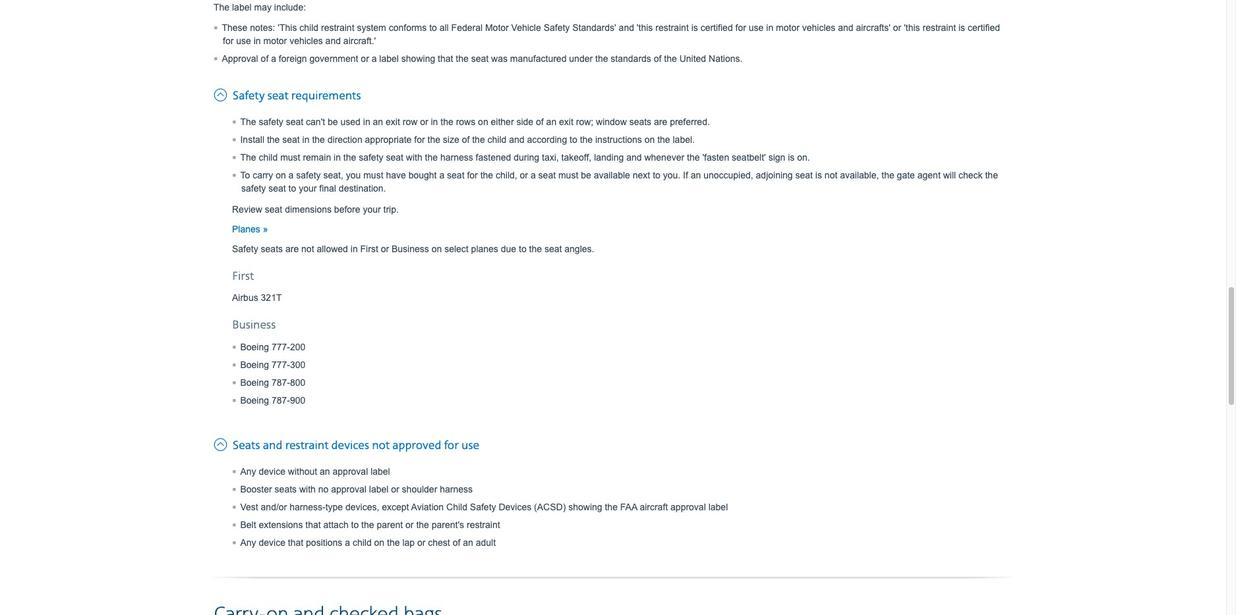 Task type: locate. For each thing, give the bounding box(es) containing it.
child right the ''this'
[[300, 22, 319, 33]]

200
[[290, 342, 306, 353]]

are left allowed
[[285, 244, 299, 254]]

1 vertical spatial business
[[232, 318, 276, 333]]

1 horizontal spatial exit
[[559, 117, 574, 127]]

not right devices
[[372, 439, 390, 453]]

nations.
[[709, 53, 743, 64]]

the up install in the top of the page
[[240, 117, 256, 127]]

window
[[596, 117, 627, 127]]

devices,
[[346, 502, 379, 513]]

1 horizontal spatial with
[[406, 152, 422, 163]]

fastened
[[476, 152, 511, 163]]

extensions
[[259, 520, 303, 531]]

to right next at the right of page
[[653, 170, 661, 180]]

787- down boeing 787-800
[[272, 395, 290, 406]]

on right carry
[[276, 170, 286, 180]]

the down the row;
[[580, 134, 593, 145]]

1 boeing from the top
[[240, 342, 269, 353]]

remain
[[303, 152, 331, 163]]

777- for 200
[[272, 342, 290, 353]]

row;
[[576, 117, 594, 127]]

0 horizontal spatial that
[[288, 538, 303, 548]]

0 vertical spatial harness
[[440, 152, 473, 163]]

business
[[392, 244, 429, 254], [232, 318, 276, 333]]

the safety seat can't be used in an exit row or in the rows on either side of an exit row; window seats are preferred.
[[240, 117, 710, 127]]

1 vertical spatial use
[[236, 35, 251, 46]]

any device without an approval label
[[240, 467, 390, 477]]

1 horizontal spatial certified
[[968, 22, 1000, 33]]

label down system
[[379, 53, 399, 64]]

0 horizontal spatial business
[[232, 318, 276, 333]]

the down fastened
[[480, 170, 493, 180]]

0 vertical spatial motor
[[776, 22, 800, 33]]

be
[[328, 117, 338, 127], [581, 170, 591, 180]]

a right carry
[[289, 170, 294, 180]]

large image left seats
[[214, 435, 230, 453]]

be right "can't"
[[328, 117, 338, 127]]

you.
[[663, 170, 681, 180]]

2 any from the top
[[240, 538, 256, 548]]

1 horizontal spatial be
[[581, 170, 591, 180]]

0 vertical spatial your
[[299, 183, 317, 194]]

1 777- from the top
[[272, 342, 290, 353]]

landing
[[594, 152, 624, 163]]

0 horizontal spatial vehicles
[[290, 35, 323, 46]]

belt
[[240, 520, 256, 531]]

not inside "link"
[[372, 439, 390, 453]]

0 vertical spatial device
[[259, 467, 285, 477]]

is inside to carry on a safety seat, you must have bought a seat for the child, or a seat must be available next to you. if an unoccupied, adjoining seat is not available, the gate agent will check the safety seat to your final destination.
[[816, 170, 822, 180]]

or down aircraft.'
[[361, 53, 369, 64]]

0 horizontal spatial your
[[299, 183, 317, 194]]

777-
[[272, 342, 290, 353], [272, 360, 290, 370]]

0 vertical spatial seats
[[629, 117, 652, 127]]

777- up boeing 787-800
[[272, 360, 290, 370]]

safety seats are not allowed in first or business on select planes due to the seat angles.
[[232, 244, 594, 254]]

4 boeing from the top
[[240, 395, 269, 406]]

on left 'select'
[[432, 244, 442, 254]]

0 horizontal spatial be
[[328, 117, 338, 127]]

your inside to carry on a safety seat, you must have bought a seat for the child, or a seat must be available next to you. if an unoccupied, adjoining seat is not available, the gate agent will check the safety seat to your final destination.
[[299, 183, 317, 194]]

1 device from the top
[[259, 467, 285, 477]]

check
[[959, 170, 983, 180]]

boeing for boeing 787-800
[[240, 378, 269, 388]]

that down the all
[[438, 53, 453, 64]]

large image
[[214, 85, 230, 103], [214, 435, 230, 453]]

or right child,
[[520, 170, 528, 180]]

safety inside these notes: 'this child restraint system conforms to all federal motor vehicle safety standards' and 'this restraint is certified for use in motor vehicles and aircrafts' or 'this restraint is certified for use in motor vehicles and aircraft.'
[[544, 22, 570, 33]]

a
[[271, 53, 276, 64], [372, 53, 377, 64], [289, 170, 294, 180], [439, 170, 445, 180], [531, 170, 536, 180], [345, 538, 350, 548]]

parent's
[[432, 520, 464, 531]]

showing right (acsd)
[[569, 502, 602, 513]]

an up no
[[320, 467, 330, 477]]

1 vertical spatial your
[[363, 204, 381, 215]]

label right "aircraft" on the bottom of the page
[[709, 502, 728, 513]]

an inside to carry on a safety seat, you must have bought a seat for the child, or a seat must be available next to you. if an unoccupied, adjoining seat is not available, the gate agent will check the safety seat to your final destination.
[[691, 170, 701, 180]]

planes link
[[232, 224, 268, 235]]

due
[[501, 244, 516, 254]]

3 boeing from the top
[[240, 378, 269, 388]]

any for any device without an approval label
[[240, 467, 256, 477]]

0 vertical spatial approval
[[333, 467, 368, 477]]

not left available,
[[825, 170, 838, 180]]

2 horizontal spatial must
[[558, 170, 578, 180]]

your left final
[[299, 183, 317, 194]]

0 vertical spatial be
[[328, 117, 338, 127]]

or right row
[[420, 117, 428, 127]]

faa
[[620, 502, 637, 513]]

the up these
[[214, 2, 230, 12]]

2 horizontal spatial not
[[825, 170, 838, 180]]

on
[[478, 117, 488, 127], [645, 134, 655, 145], [276, 170, 286, 180], [432, 244, 442, 254], [374, 538, 385, 548]]

and up government
[[325, 35, 341, 46]]

shoulder
[[402, 484, 437, 495]]

exit left row
[[386, 117, 400, 127]]

to right due
[[519, 244, 527, 254]]

government
[[310, 53, 358, 64]]

0 vertical spatial 777-
[[272, 342, 290, 353]]

0 vertical spatial large image
[[214, 85, 230, 103]]

the down federal
[[456, 53, 469, 64]]

1 horizontal spatial use
[[462, 439, 479, 453]]

0 horizontal spatial certified
[[701, 22, 733, 33]]

that down harness- at the left bottom
[[305, 520, 321, 531]]

300
[[290, 360, 306, 370]]

0 horizontal spatial with
[[299, 484, 316, 495]]

1 horizontal spatial first
[[360, 244, 378, 254]]

must
[[280, 152, 300, 163], [363, 170, 383, 180], [558, 170, 578, 180]]

0 vertical spatial use
[[749, 22, 764, 33]]

device down extensions
[[259, 538, 285, 548]]

or inside these notes: 'this child restraint system conforms to all federal motor vehicle safety standards' and 'this restraint is certified for use in motor vehicles and aircrafts' or 'this restraint is certified for use in motor vehicles and aircraft.'
[[893, 22, 902, 33]]

1 horizontal spatial not
[[372, 439, 390, 453]]

2 device from the top
[[259, 538, 285, 548]]

boeing up "boeing 777-300" in the left bottom of the page
[[240, 342, 269, 353]]

during
[[514, 152, 539, 163]]

0 vertical spatial any
[[240, 467, 256, 477]]

1 vertical spatial vehicles
[[290, 35, 323, 46]]

1 horizontal spatial 'this
[[904, 22, 920, 33]]

seats up the instructions
[[629, 117, 652, 127]]

1 vertical spatial any
[[240, 538, 256, 548]]

0 vertical spatial 787-
[[272, 378, 290, 388]]

the left the size
[[428, 134, 440, 145]]

must up destination.
[[363, 170, 383, 180]]

the for the label may include:
[[214, 2, 230, 12]]

0 horizontal spatial are
[[285, 244, 299, 254]]

seats
[[629, 117, 652, 127], [261, 244, 283, 254], [275, 484, 297, 495]]

must down 'takeoff,'
[[558, 170, 578, 180]]

of
[[261, 53, 269, 64], [654, 53, 662, 64], [536, 117, 544, 127], [462, 134, 470, 145], [453, 538, 460, 548]]

for down row
[[414, 134, 425, 145]]

0 vertical spatial the
[[214, 2, 230, 12]]

business down airbus 321t
[[232, 318, 276, 333]]

without
[[288, 467, 317, 477]]

the right due
[[529, 244, 542, 254]]

2 vertical spatial not
[[372, 439, 390, 453]]

and up next at the right of page
[[627, 152, 642, 163]]

2 vertical spatial the
[[240, 152, 256, 163]]

1 vertical spatial large image
[[214, 435, 230, 453]]

adjoining
[[756, 170, 793, 180]]

the
[[456, 53, 469, 64], [595, 53, 608, 64], [664, 53, 677, 64], [441, 117, 454, 127], [267, 134, 280, 145], [312, 134, 325, 145], [428, 134, 440, 145], [472, 134, 485, 145], [580, 134, 593, 145], [658, 134, 670, 145], [343, 152, 356, 163], [425, 152, 438, 163], [687, 152, 700, 163], [480, 170, 493, 180], [882, 170, 895, 180], [985, 170, 998, 180], [529, 244, 542, 254], [605, 502, 618, 513], [361, 520, 374, 531], [416, 520, 429, 531], [387, 538, 400, 548]]

1 any from the top
[[240, 467, 256, 477]]

0 vertical spatial showing
[[401, 53, 435, 64]]

0 vertical spatial are
[[654, 117, 667, 127]]

approval up "devices,"
[[331, 484, 367, 495]]

an
[[373, 117, 383, 127], [546, 117, 557, 127], [691, 170, 701, 180], [320, 467, 330, 477], [463, 538, 473, 548]]

787- for 900
[[272, 395, 290, 406]]

0 vertical spatial that
[[438, 53, 453, 64]]

seat down taxi,
[[538, 170, 556, 180]]

1 horizontal spatial business
[[392, 244, 429, 254]]

1 horizontal spatial vehicles
[[802, 22, 836, 33]]

1 vertical spatial harness
[[440, 484, 473, 495]]

0 horizontal spatial showing
[[401, 53, 435, 64]]

available,
[[840, 170, 879, 180]]

1 vertical spatial showing
[[569, 502, 602, 513]]

boeing for boeing 777-300
[[240, 360, 269, 370]]

boeing 777-300
[[240, 360, 306, 370]]

planes
[[232, 224, 263, 235]]

seats and restraint devices not approved for use
[[233, 439, 479, 453]]

on inside to carry on a safety seat, you must have bought a seat for the child, or a seat must be available next to you. if an unoccupied, adjoining seat is not available, the gate agent will check the safety seat to your final destination.
[[276, 170, 286, 180]]

approval for no
[[331, 484, 367, 495]]

approval
[[222, 53, 258, 64]]

1 'this from the left
[[637, 22, 653, 33]]

0 horizontal spatial motor
[[263, 35, 287, 46]]

label up "devices,"
[[369, 484, 389, 495]]

2 777- from the top
[[272, 360, 290, 370]]

label
[[232, 2, 252, 12], [379, 53, 399, 64], [371, 467, 390, 477], [369, 484, 389, 495], [709, 502, 728, 513]]

and inside seats and restraint devices not approved for use "link"
[[263, 439, 283, 453]]

motor
[[776, 22, 800, 33], [263, 35, 287, 46]]

0 horizontal spatial first
[[232, 269, 254, 284]]

any up booster
[[240, 467, 256, 477]]

exit left the row;
[[559, 117, 574, 127]]

lap
[[402, 538, 415, 548]]

1 harness from the top
[[440, 152, 473, 163]]

0 vertical spatial business
[[392, 244, 429, 254]]

of right side
[[536, 117, 544, 127]]

2 787- from the top
[[272, 395, 290, 406]]

1 vertical spatial 787-
[[272, 395, 290, 406]]

taxi,
[[542, 152, 559, 163]]

large image down approval
[[214, 85, 230, 103]]

with up bought
[[406, 152, 422, 163]]

1 vertical spatial the
[[240, 117, 256, 127]]

'this
[[278, 22, 297, 33]]

child up fastened
[[488, 134, 507, 145]]

1 vertical spatial approval
[[331, 484, 367, 495]]

2 horizontal spatial that
[[438, 53, 453, 64]]

1 vertical spatial that
[[305, 520, 321, 531]]

'this
[[637, 22, 653, 33], [904, 22, 920, 33]]

requirements
[[291, 89, 361, 103]]

0 vertical spatial with
[[406, 152, 422, 163]]

the up to
[[240, 152, 256, 163]]

large image inside safety seat requirements link
[[214, 85, 230, 103]]

and
[[619, 22, 634, 33], [838, 22, 854, 33], [325, 35, 341, 46], [509, 134, 525, 145], [627, 152, 642, 163], [263, 439, 283, 453]]

any
[[240, 467, 256, 477], [240, 538, 256, 548]]

safety down remain
[[296, 170, 321, 180]]

1 horizontal spatial are
[[654, 117, 667, 127]]

the down the safety seat can't be used in an exit row or in the rows on either side of an exit row; window seats are preferred.
[[472, 134, 485, 145]]

large image inside seats and restraint devices not approved for use "link"
[[214, 435, 230, 453]]

the child must remain in the safety seat with the harness fastened during taxi, takeoff, landing and whenever the 'fasten seatbelt' sign is on.
[[240, 152, 810, 163]]

harness up child
[[440, 484, 473, 495]]

'fasten
[[702, 152, 729, 163]]

approval
[[333, 467, 368, 477], [331, 484, 367, 495], [671, 502, 706, 513]]

safety down to
[[241, 183, 266, 194]]

seat left was
[[471, 53, 489, 64]]

harness-
[[290, 502, 326, 513]]

a down 'during'
[[531, 170, 536, 180]]

1 vertical spatial seats
[[261, 244, 283, 254]]

0 vertical spatial first
[[360, 244, 378, 254]]

0 horizontal spatial not
[[301, 244, 314, 254]]

motor
[[485, 22, 509, 33]]

and right seats
[[263, 439, 283, 453]]

for
[[736, 22, 746, 33], [223, 35, 234, 46], [414, 134, 425, 145], [467, 170, 478, 180], [444, 439, 459, 453]]

0 vertical spatial not
[[825, 170, 838, 180]]

whenever
[[645, 152, 685, 163]]

a right bought
[[439, 170, 445, 180]]

vehicles
[[802, 22, 836, 33], [290, 35, 323, 46]]

not inside to carry on a safety seat, you must have bought a seat for the child, or a seat must be available next to you. if an unoccupied, adjoining seat is not available, the gate agent will check the safety seat to your final destination.
[[825, 170, 838, 180]]

belt extensions that attach to the parent or the parent's restraint
[[240, 520, 500, 531]]

2 vertical spatial use
[[462, 439, 479, 453]]

manufactured
[[510, 53, 567, 64]]

1 horizontal spatial that
[[305, 520, 321, 531]]

to carry on a safety seat, you must have bought a seat for the child, or a seat must be available next to you. if an unoccupied, adjoining seat is not available, the gate agent will check the safety seat to your final destination.
[[240, 170, 998, 194]]

2 horizontal spatial use
[[749, 22, 764, 33]]

boeing down boeing 787-800
[[240, 395, 269, 406]]

seat left "can't"
[[286, 117, 303, 127]]

boeing down "boeing 777-300" in the left bottom of the page
[[240, 378, 269, 388]]

child up carry
[[259, 152, 278, 163]]

boeing down boeing 777-200
[[240, 360, 269, 370]]

seats
[[233, 439, 260, 453]]

that
[[438, 53, 453, 64], [305, 520, 321, 531], [288, 538, 303, 548]]

1 vertical spatial be
[[581, 170, 591, 180]]

the right install in the top of the page
[[267, 134, 280, 145]]

1 vertical spatial 777-
[[272, 360, 290, 370]]

boeing 777-200
[[240, 342, 306, 353]]

safety down approval
[[233, 89, 265, 103]]

1 large image from the top
[[214, 85, 230, 103]]

allowed
[[317, 244, 348, 254]]

that down extensions
[[288, 538, 303, 548]]

1 vertical spatial first
[[232, 269, 254, 284]]

1 vertical spatial not
[[301, 244, 314, 254]]

0 horizontal spatial 'this
[[637, 22, 653, 33]]

or right aircrafts'
[[893, 22, 902, 33]]

1 787- from the top
[[272, 378, 290, 388]]

2 boeing from the top
[[240, 360, 269, 370]]

approval for an
[[333, 467, 368, 477]]

1 vertical spatial device
[[259, 538, 285, 548]]

vehicles left aircrafts'
[[802, 22, 836, 33]]

child
[[446, 502, 467, 513]]

system
[[357, 22, 386, 33]]

2 vertical spatial seats
[[275, 484, 297, 495]]

include:
[[274, 2, 306, 12]]

restraint
[[321, 22, 354, 33], [656, 22, 689, 33], [923, 22, 956, 33], [285, 439, 329, 453], [467, 520, 500, 531]]

2 large image from the top
[[214, 435, 230, 453]]

'this up standards
[[637, 22, 653, 33]]

to inside these notes: 'this child restraint system conforms to all federal motor vehicle safety standards' and 'this restraint is certified for use in motor vehicles and aircrafts' or 'this restraint is certified for use in motor vehicles and aircraft.'
[[429, 22, 437, 33]]

0 horizontal spatial exit
[[386, 117, 400, 127]]

angles.
[[565, 244, 594, 254]]

2 vertical spatial that
[[288, 538, 303, 548]]

bought
[[409, 170, 437, 180]]

or
[[893, 22, 902, 33], [361, 53, 369, 64], [420, 117, 428, 127], [520, 170, 528, 180], [381, 244, 389, 254], [391, 484, 399, 495], [406, 520, 414, 531], [417, 538, 426, 548]]

seats up and/or
[[275, 484, 297, 495]]

321t
[[261, 293, 282, 303]]

are left the preferred.
[[654, 117, 667, 127]]

seat down on.
[[796, 170, 813, 180]]

the label may include:
[[214, 2, 306, 12]]



Task type: vqa. For each thing, say whether or not it's contained in the screenshot.
the middle not
yes



Task type: describe. For each thing, give the bounding box(es) containing it.
800
[[290, 378, 306, 388]]

of right standards
[[654, 53, 662, 64]]

a down aircraft.'
[[372, 53, 377, 64]]

was
[[491, 53, 508, 64]]

positions
[[306, 538, 342, 548]]

2 'this from the left
[[904, 22, 920, 33]]

direction
[[328, 134, 362, 145]]

devices
[[499, 502, 532, 513]]

notes:
[[250, 22, 275, 33]]

before
[[334, 204, 360, 215]]

planes
[[471, 244, 498, 254]]

or up except
[[391, 484, 399, 495]]

1 vertical spatial motor
[[263, 35, 287, 46]]

child inside these notes: 'this child restraint system conforms to all federal motor vehicle safety standards' and 'this restraint is certified for use in motor vehicles and aircrafts' or 'this restraint is certified for use in motor vehicles and aircraft.'
[[300, 22, 319, 33]]

device for that
[[259, 538, 285, 548]]

used
[[341, 117, 361, 127]]

takeoff,
[[562, 152, 592, 163]]

unoccupied,
[[704, 170, 753, 180]]

2 certified from the left
[[968, 22, 1000, 33]]

no
[[318, 484, 329, 495]]

the right under
[[595, 53, 608, 64]]

2 vertical spatial approval
[[671, 502, 706, 513]]

parent
[[377, 520, 403, 531]]

booster
[[240, 484, 272, 495]]

seat up have
[[386, 152, 403, 163]]

and left aircrafts'
[[838, 22, 854, 33]]

can't
[[306, 117, 325, 127]]

approved
[[392, 439, 441, 453]]

select
[[445, 244, 469, 254]]

2 exit from the left
[[559, 117, 574, 127]]

the up bought
[[425, 152, 438, 163]]

of right approval
[[261, 53, 269, 64]]

aircraft.'
[[343, 35, 376, 46]]

gate
[[897, 170, 915, 180]]

seatbelt'
[[732, 152, 766, 163]]

restraint inside seats and restraint devices not approved for use "link"
[[285, 439, 329, 453]]

boeing for boeing 787-900
[[240, 395, 269, 406]]

that for on
[[288, 538, 303, 548]]

standards'
[[573, 22, 616, 33]]

booster seats with no approval label or shoulder harness
[[240, 484, 473, 495]]

and down side
[[509, 134, 525, 145]]

the up the size
[[441, 117, 454, 127]]

of right "chest"
[[453, 538, 460, 548]]

and up standards
[[619, 22, 634, 33]]

boeing for boeing 777-200
[[240, 342, 269, 353]]

vehicle
[[511, 22, 541, 33]]

will
[[943, 170, 956, 180]]

0 horizontal spatial use
[[236, 35, 251, 46]]

or down trip.
[[381, 244, 389, 254]]

to up 'takeoff,'
[[570, 134, 577, 145]]

the left gate
[[882, 170, 895, 180]]

the up "if"
[[687, 152, 700, 163]]

have
[[386, 170, 406, 180]]

be inside to carry on a safety seat, you must have bought a seat for the child, or a seat must be available next to you. if an unoccupied, adjoining seat is not available, the gate agent will check the safety seat to your final destination.
[[581, 170, 591, 180]]

dimensions
[[285, 204, 332, 215]]

that for parent
[[305, 520, 321, 531]]

seats for booster seats with no approval label or shoulder harness
[[275, 484, 297, 495]]

a down attach
[[345, 538, 350, 548]]

these
[[222, 22, 248, 33]]

for inside "link"
[[444, 439, 459, 453]]

seat right the 'review'
[[265, 204, 282, 215]]

vest and/or harness-type devices, except aviation child safety devices (acsd) showing the faa aircraft approval label
[[240, 502, 728, 513]]

safety seat requirements
[[233, 89, 361, 103]]

large image for seats
[[214, 435, 230, 453]]

for down these
[[223, 35, 234, 46]]

type
[[325, 502, 343, 513]]

standards
[[611, 53, 651, 64]]

a left foreign
[[271, 53, 276, 64]]

seat right bought
[[447, 170, 465, 180]]

all
[[440, 22, 449, 33]]

if
[[683, 170, 688, 180]]

trip.
[[383, 204, 399, 215]]

an up appropriate
[[373, 117, 383, 127]]

these notes: 'this child restraint system conforms to all federal motor vehicle safety standards' and 'this restraint is certified for use in motor vehicles and aircrafts' or 'this restraint is certified for use in motor vehicles and aircraft.'
[[222, 22, 1000, 46]]

or inside to carry on a safety seat, you must have bought a seat for the child, or a seat must be available next to you. if an unoccupied, adjoining seat is not available, the gate agent will check the safety seat to your final destination.
[[520, 170, 528, 180]]

an up according
[[546, 117, 557, 127]]

large image for safety
[[214, 85, 230, 103]]

the for the child must remain in the safety seat with the harness fastened during taxi, takeoff, landing and whenever the 'fasten seatbelt' sign is on.
[[240, 152, 256, 163]]

chest
[[428, 538, 450, 548]]

and/or
[[261, 502, 287, 513]]

use inside "link"
[[462, 439, 479, 453]]

destination.
[[339, 183, 386, 194]]

label.
[[673, 134, 695, 145]]

0 vertical spatial vehicles
[[802, 22, 836, 33]]

any for any device that positions a child on the lap or chest of an adult
[[240, 538, 256, 548]]

carry
[[253, 170, 273, 180]]

label left may
[[232, 2, 252, 12]]

of right the size
[[462, 134, 470, 145]]

(acsd)
[[534, 502, 566, 513]]

1 horizontal spatial must
[[363, 170, 383, 180]]

safety right child
[[470, 502, 496, 513]]

label up booster seats with no approval label or shoulder harness at the left
[[371, 467, 390, 477]]

1 horizontal spatial your
[[363, 204, 381, 215]]

1 certified from the left
[[701, 22, 733, 33]]

row
[[403, 117, 418, 127]]

aircraft
[[640, 502, 668, 513]]

child,
[[496, 170, 517, 180]]

0 horizontal spatial must
[[280, 152, 300, 163]]

the left united
[[664, 53, 677, 64]]

instructions
[[595, 134, 642, 145]]

child down belt extensions that attach to the parent or the parent's restraint on the left of page
[[353, 538, 372, 548]]

the down aviation
[[416, 520, 429, 531]]

the up any device that positions a child on the lap or chest of an adult
[[361, 520, 374, 531]]

1 horizontal spatial motor
[[776, 22, 800, 33]]

to up dimensions
[[289, 183, 296, 194]]

the right check
[[985, 170, 998, 180]]

agent
[[918, 170, 941, 180]]

or up lap
[[406, 520, 414, 531]]

1 horizontal spatial showing
[[569, 502, 602, 513]]

according
[[527, 134, 567, 145]]

the up you
[[343, 152, 356, 163]]

conforms
[[389, 22, 427, 33]]

1 exit from the left
[[386, 117, 400, 127]]

under
[[569, 53, 593, 64]]

the left lap
[[387, 538, 400, 548]]

the up remain
[[312, 134, 325, 145]]

may
[[254, 2, 272, 12]]

seat,
[[323, 170, 343, 180]]

seat down carry
[[269, 183, 286, 194]]

safety seat requirements link
[[214, 85, 361, 104]]

airbus 321t
[[232, 293, 282, 303]]

for inside to carry on a safety seat, you must have bought a seat for the child, or a seat must be available next to you. if an unoccupied, adjoining seat is not available, the gate agent will check the safety seat to your final destination.
[[467, 170, 478, 180]]

rows
[[456, 117, 476, 127]]

on right rows on the left of the page
[[478, 117, 488, 127]]

seat left the angles.
[[545, 244, 562, 254]]

safety down appropriate
[[359, 152, 383, 163]]

review
[[232, 204, 262, 215]]

approval of a foreign government or a label showing that the seat was manufactured under the standards of the united nations.
[[222, 53, 743, 64]]

the left faa
[[605, 502, 618, 513]]

except
[[382, 502, 409, 513]]

to right attach
[[351, 520, 359, 531]]

seats for safety seats are not allowed in first or business on select planes due to the seat angles.
[[261, 244, 283, 254]]

airbus
[[232, 293, 258, 303]]

next
[[633, 170, 650, 180]]

on down belt extensions that attach to the parent or the parent's restraint on the left of page
[[374, 538, 385, 548]]

1 vertical spatial are
[[285, 244, 299, 254]]

the for the safety seat can't be used in an exit row or in the rows on either side of an exit row; window seats are preferred.
[[240, 117, 256, 127]]

safety up install in the top of the page
[[259, 117, 283, 127]]

seat down foreign
[[267, 89, 289, 103]]

the up whenever
[[658, 134, 670, 145]]

aviation
[[411, 502, 444, 513]]

any device that positions a child on the lap or chest of an adult
[[240, 538, 496, 548]]

or right lap
[[417, 538, 426, 548]]

1 vertical spatial with
[[299, 484, 316, 495]]

either
[[491, 117, 514, 127]]

install the seat in the direction appropriate for the size of the child and according to the instructions on the label.
[[240, 134, 695, 145]]

aircrafts'
[[856, 22, 891, 33]]

seat right install in the top of the page
[[282, 134, 300, 145]]

777- for 300
[[272, 360, 290, 370]]

side
[[517, 117, 534, 127]]

an left adult
[[463, 538, 473, 548]]

safety down planes
[[232, 244, 258, 254]]

appropriate
[[365, 134, 412, 145]]

2 harness from the top
[[440, 484, 473, 495]]

device for without
[[259, 467, 285, 477]]

for up nations. at right top
[[736, 22, 746, 33]]

787- for 800
[[272, 378, 290, 388]]

vest
[[240, 502, 258, 513]]

on up whenever
[[645, 134, 655, 145]]

boeing 787-900
[[240, 395, 306, 406]]

foreign
[[279, 53, 307, 64]]

attach
[[323, 520, 349, 531]]

on.
[[797, 152, 810, 163]]



